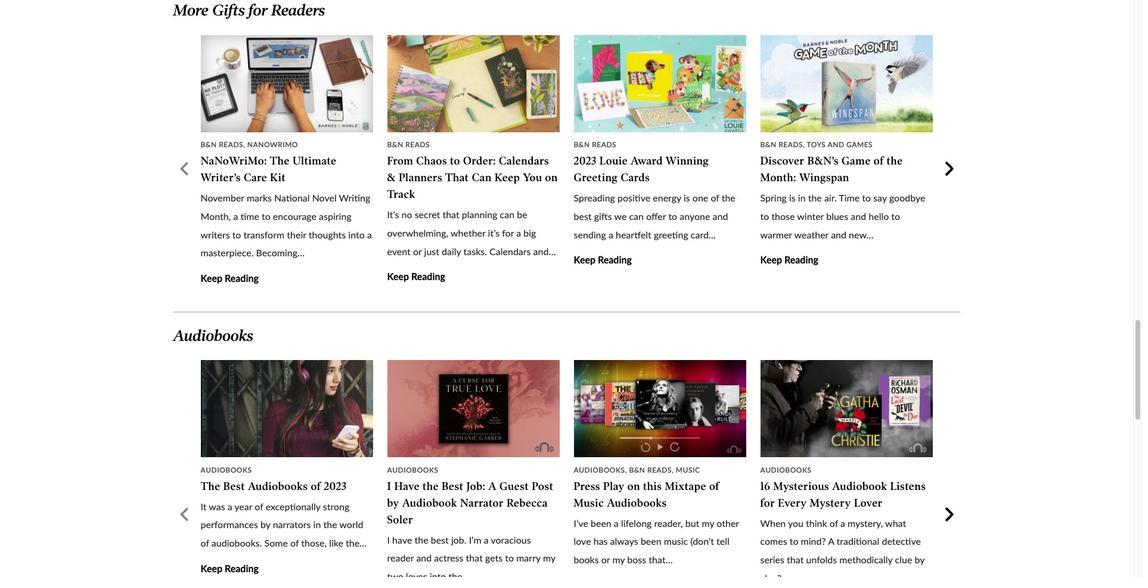 Task type: locate. For each thing, give the bounding box(es) containing it.
reads up nanowrimo:
[[219, 140, 243, 149]]

to
[[450, 155, 460, 168], [863, 192, 871, 204], [262, 211, 271, 222], [669, 211, 678, 222], [761, 211, 770, 222], [892, 211, 901, 222], [232, 229, 241, 240], [790, 536, 799, 547], [505, 553, 514, 564]]

keep left you on the top
[[495, 171, 520, 184]]

this
[[643, 480, 662, 493]]

the inside "b&n reads , nanowrimo nanowrimo: the ultimate writer's care kit"
[[270, 155, 290, 168]]

blues
[[827, 211, 849, 222]]

audiobooks i have the best job: a guest post by audiobook narrator rebecca soler
[[387, 466, 554, 526]]

1 horizontal spatial in
[[798, 192, 806, 204]]

is right the spring
[[790, 192, 796, 204]]

1 is from the left
[[684, 192, 691, 204]]

the… down world
[[346, 537, 367, 549]]

1 horizontal spatial audiobook
[[833, 480, 888, 493]]

1 horizontal spatial been
[[641, 536, 662, 547]]

2 i from the top
[[387, 534, 390, 546]]

2023
[[574, 155, 597, 168], [324, 480, 347, 493]]

best inside audiobooks i have the best job: a guest post by audiobook narrator rebecca soler
[[442, 480, 464, 493]]

keep reading for writer's
[[201, 273, 259, 284]]

audiobooks link up "was"
[[201, 466, 252, 474]]

0 vertical spatial on
[[545, 171, 558, 184]]

audiobooks link
[[201, 466, 252, 474], [387, 466, 439, 474], [574, 466, 625, 474], [761, 466, 812, 474]]

be
[[517, 209, 528, 220]]

for right 'gifts' at the left top of the page
[[249, 1, 268, 20]]

0 horizontal spatial best
[[223, 480, 245, 493]]

reading down masterpiece.
[[225, 273, 259, 284]]

time
[[839, 192, 860, 204]]

1 horizontal spatial the…
[[449, 571, 470, 577]]

always
[[610, 536, 639, 547]]

1 best from the left
[[223, 480, 245, 493]]

keep down sending
[[574, 254, 596, 266]]

1 horizontal spatial or
[[602, 554, 610, 565]]

0 vertical spatial calendars
[[499, 155, 549, 168]]

keep reading down masterpiece.
[[201, 273, 259, 284]]

0 vertical spatial been
[[591, 517, 612, 529]]

1 vertical spatial into
[[430, 571, 446, 577]]

in up "winter"
[[798, 192, 806, 204]]

0 horizontal spatial audiobook
[[403, 497, 458, 510]]

a left time on the top left
[[233, 211, 238, 222]]

2023 inside audiobooks the best audiobooks of 2023
[[324, 480, 347, 493]]

reader,
[[655, 517, 683, 529]]

and up loves
[[417, 553, 432, 564]]

the… inside it was a year of exceptionally strong performances by narrators in the world of audiobooks. some of those, like the…
[[346, 537, 367, 549]]

that
[[443, 209, 460, 220], [466, 553, 483, 564], [787, 554, 804, 565]]

discover b&n's game of the month: wingspan link
[[761, 155, 903, 184]]

but
[[686, 517, 700, 529]]

or inside it's no secret that planning can be overwhelming, whether it's for a big event or just daily tasks. calendars and…
[[413, 246, 422, 257]]

my inside 'i have the best job. i'm a voracious reader and actress that gets to marry my two loves into the…'
[[543, 553, 556, 564]]

b&n reads link up louie
[[574, 140, 617, 149]]

reads for nanowrimo
[[219, 140, 243, 149]]

2 is from the left
[[790, 192, 796, 204]]

best up sending
[[574, 211, 592, 222]]

a
[[489, 480, 497, 493], [829, 536, 835, 547]]

of inside spreading positive energy is one of the best gifts we can offer to anyone and sending a heartfelt greeting card…
[[711, 192, 720, 204]]

can right we
[[629, 211, 644, 222]]

a right i'm
[[484, 534, 489, 546]]

0 horizontal spatial best
[[431, 534, 449, 546]]

0 horizontal spatial is
[[684, 192, 691, 204]]

2 horizontal spatial that
[[787, 554, 804, 565]]

planners
[[399, 171, 443, 184]]

a inside spreading positive energy is one of the best gifts we can offer to anyone and sending a heartfelt greeting card…
[[609, 229, 614, 240]]

1 audiobooks link from the left
[[201, 466, 252, 474]]

to right offer
[[669, 211, 678, 222]]

reading down just
[[411, 271, 446, 282]]

1 horizontal spatial best
[[574, 211, 592, 222]]

for down the 16 at the bottom right
[[761, 497, 775, 510]]

and inside spreading positive energy is one of the best gifts we can offer to anyone and sending a heartfelt greeting card…
[[713, 211, 728, 222]]

think
[[806, 517, 828, 529]]

the… inside 'i have the best job. i'm a voracious reader and actress that gets to marry my two loves into the…'
[[449, 571, 470, 577]]

, left "toys"
[[803, 140, 805, 149]]

and inside b&n reads , toys and games discover b&n's game of the month: wingspan
[[828, 140, 845, 149]]

music down press
[[574, 497, 604, 510]]

can left the be
[[500, 209, 515, 220]]

reads
[[219, 140, 243, 149], [406, 140, 430, 149], [592, 140, 617, 149], [779, 140, 803, 149], [648, 466, 672, 474]]

1 horizontal spatial a
[[829, 536, 835, 547]]

1 horizontal spatial on
[[628, 480, 641, 493]]

1 vertical spatial the…
[[449, 571, 470, 577]]

1 vertical spatial best
[[431, 534, 449, 546]]

discover
[[761, 155, 805, 168]]

1 vertical spatial by
[[261, 519, 271, 530]]

listens
[[891, 480, 927, 493]]

1 horizontal spatial music
[[676, 466, 700, 474]]

1 vertical spatial audiobook
[[403, 497, 458, 510]]

the right the have
[[423, 480, 439, 493]]

of right game
[[874, 155, 884, 168]]

a inside when you think of a mystery, what comes to mind? a traditional detective series that unfolds methodically clue by clue?…
[[841, 517, 846, 529]]

1 horizontal spatial best
[[442, 480, 464, 493]]

keep for discover
[[761, 254, 783, 266]]

0 horizontal spatial on
[[545, 171, 558, 184]]

0 horizontal spatial my
[[543, 553, 556, 564]]

audiobooks link for the best audiobooks of 2023
[[201, 466, 252, 474]]

to right hello
[[892, 211, 901, 222]]

b&n for nanowrimo: the ultimate writer's care kit
[[201, 140, 217, 149]]

a right "was"
[[228, 501, 232, 512]]

1 vertical spatial or
[[602, 554, 610, 565]]

the… down actress
[[449, 571, 470, 577]]

lifelong
[[621, 517, 652, 529]]

1 vertical spatial calendars
[[490, 246, 531, 257]]

reading
[[598, 254, 632, 266], [785, 254, 819, 266], [411, 271, 446, 282], [225, 273, 259, 284], [225, 563, 259, 574]]

1 vertical spatial the
[[201, 480, 220, 493]]

best left job. at bottom left
[[431, 534, 449, 546]]

event
[[387, 246, 411, 257]]

b&n inside b&n reads 2023 louie award winning greeting cards
[[574, 140, 590, 149]]

mind?
[[801, 536, 826, 547]]

0 vertical spatial for
[[249, 1, 268, 20]]

on left 'this'
[[628, 480, 641, 493]]

can
[[500, 209, 515, 220], [629, 211, 644, 222]]

keep inside b&n reads from chaos to order: calendars & planners that can keep you on track
[[495, 171, 520, 184]]

for inside audiobooks 16 mysterious audiobook listens for every mystery lover
[[761, 497, 775, 510]]

read 2023 louie award winning greeting cards image
[[574, 35, 746, 132]]

the left air.
[[809, 192, 822, 204]]

0 horizontal spatial that
[[443, 209, 460, 220]]

to inside spreading positive energy is one of the best gifts we can offer to anyone and sending a heartfelt greeting card…
[[669, 211, 678, 222]]

keep reading down sending
[[574, 254, 632, 266]]

1 vertical spatial i
[[387, 534, 390, 546]]

2 vertical spatial by
[[915, 554, 925, 565]]

audiobook inside audiobooks i have the best job: a guest post by audiobook narrator rebecca soler
[[403, 497, 458, 510]]

boss
[[628, 554, 647, 565]]

my right but
[[702, 517, 715, 529]]

1 horizontal spatial for
[[502, 227, 514, 239]]

order:
[[463, 155, 496, 168]]

reads for toys
[[779, 140, 803, 149]]

4 audiobooks link from the left
[[761, 466, 812, 474]]

planning
[[462, 209, 498, 220]]

a down gifts
[[609, 229, 614, 240]]

the right game
[[887, 155, 903, 168]]

greeting
[[654, 229, 689, 240]]

into
[[349, 229, 365, 240], [430, 571, 446, 577]]

by
[[387, 497, 400, 510], [261, 519, 271, 530], [915, 554, 925, 565]]

writing
[[339, 192, 371, 204]]

like
[[329, 537, 343, 549]]

2023 up strong
[[324, 480, 347, 493]]

2 horizontal spatial by
[[915, 554, 925, 565]]

0 horizontal spatial music
[[574, 497, 604, 510]]

reads up 'this'
[[648, 466, 672, 474]]

mysterious
[[774, 480, 830, 493]]

2 horizontal spatial my
[[702, 517, 715, 529]]

in up the those,
[[313, 519, 321, 530]]

nanowrimo
[[247, 140, 298, 149]]

b&n reads link up discover
[[761, 140, 803, 149]]

on inside b&n reads from chaos to order: calendars & planners that can keep you on track
[[545, 171, 558, 184]]

press play on this mixtape of music audiobooks link
[[574, 480, 720, 510]]

my left boss
[[613, 554, 625, 565]]

reads up chaos
[[406, 140, 430, 149]]

b&n up discover
[[761, 140, 777, 149]]

of up exceptionally
[[311, 480, 321, 493]]

1 vertical spatial on
[[628, 480, 641, 493]]

b&n reads link up nanowrimo:
[[201, 140, 243, 149]]

when
[[761, 517, 786, 529]]

reading down "audiobooks."
[[225, 563, 259, 574]]

of right mixtape
[[710, 480, 720, 493]]

that inside it's no secret that planning can be overwhelming, whether it's for a big event or just daily tasks. calendars and…
[[443, 209, 460, 220]]

0 horizontal spatial by
[[261, 519, 271, 530]]

aspiring
[[319, 211, 352, 222]]

no
[[402, 209, 412, 220]]

audiobooks for audiobooks i have the best job: a guest post by audiobook narrator rebecca soler
[[387, 466, 439, 474]]

into down aspiring
[[349, 229, 365, 240]]

winter
[[798, 211, 824, 222]]

0 horizontal spatial 2023
[[324, 480, 347, 493]]

keep reading link for writer's
[[201, 273, 259, 284]]

by right clue
[[915, 554, 925, 565]]

reads inside b&n reads from chaos to order: calendars & planners that can keep you on track
[[406, 140, 430, 149]]

read i have the best job: a guest post by audiobook narrator rebecca soler image
[[387, 360, 560, 458]]

1 vertical spatial a
[[829, 536, 835, 547]]

b&n reads link up from
[[387, 140, 430, 149]]

and up "new…"
[[851, 211, 867, 222]]

can inside it's no secret that planning can be overwhelming, whether it's for a big event or just daily tasks. calendars and…
[[500, 209, 515, 220]]

0 horizontal spatial into
[[349, 229, 365, 240]]

0 vertical spatial or
[[413, 246, 422, 257]]

b&n inside "b&n reads , nanowrimo nanowrimo: the ultimate writer's care kit"
[[201, 140, 217, 149]]

i have the best job: a guest post by audiobook narrator rebecca soler link
[[387, 480, 554, 526]]

reads for chaos
[[406, 140, 430, 149]]

0 vertical spatial in
[[798, 192, 806, 204]]

reads up louie
[[592, 140, 617, 149]]

read the best audiobooks of 2023 image
[[201, 360, 373, 458]]

keep reading link down masterpiece.
[[201, 273, 259, 284]]

the inside 'i have the best job. i'm a voracious reader and actress that gets to marry my two loves into the…'
[[415, 534, 429, 546]]

reads inside b&n reads 2023 louie award winning greeting cards
[[592, 140, 617, 149]]

0 horizontal spatial can
[[500, 209, 515, 220]]

by inside when you think of a mystery, what comes to mind? a traditional detective series that unfolds methodically clue by clue?…
[[915, 554, 925, 565]]

b&n inside b&n reads , toys and games discover b&n's game of the month: wingspan
[[761, 140, 777, 149]]

0 horizontal spatial or
[[413, 246, 422, 257]]

0 horizontal spatial in
[[313, 519, 321, 530]]

audiobooks for audiobooks
[[173, 327, 253, 345]]

big
[[524, 227, 536, 239]]

keep reading link down sending
[[574, 254, 632, 266]]

read press play on this mixtape of music audiobooks image
[[574, 360, 746, 458]]

audiobooks the best audiobooks of 2023
[[201, 466, 347, 493]]

you
[[523, 171, 543, 184]]

0 vertical spatial music
[[676, 466, 700, 474]]

of
[[874, 155, 884, 168], [711, 192, 720, 204], [311, 480, 321, 493], [710, 480, 720, 493], [255, 501, 263, 512], [830, 517, 839, 529], [201, 537, 209, 549], [290, 537, 299, 549]]

keep reading link down the warmer
[[761, 254, 819, 266]]

narrators
[[273, 519, 311, 530]]

1 horizontal spatial that
[[466, 553, 483, 564]]

1 horizontal spatial into
[[430, 571, 446, 577]]

i left the have
[[387, 480, 392, 493]]

0 vertical spatial a
[[489, 480, 497, 493]]

my
[[702, 517, 715, 529], [543, 553, 556, 564], [613, 554, 625, 565]]

reading down weather
[[785, 254, 819, 266]]

reads inside b&n reads , toys and games discover b&n's game of the month: wingspan
[[779, 140, 803, 149]]

audiobooks inside audiobooks 16 mysterious audiobook listens for every mystery lover
[[761, 466, 812, 474]]

best inside audiobooks the best audiobooks of 2023
[[223, 480, 245, 493]]

0 horizontal spatial the…
[[346, 537, 367, 549]]

keep reading link for &
[[387, 271, 446, 282]]

mixtape
[[665, 480, 707, 493]]

keep reading
[[574, 254, 632, 266], [761, 254, 819, 266], [387, 271, 446, 282], [201, 273, 259, 284], [201, 563, 259, 574]]

1 vertical spatial in
[[313, 519, 321, 530]]

, inside b&n reads , toys and games discover b&n's game of the month: wingspan
[[803, 140, 805, 149]]

audiobook up lover
[[833, 480, 888, 493]]

by up some
[[261, 519, 271, 530]]

keep
[[495, 171, 520, 184], [574, 254, 596, 266], [761, 254, 783, 266], [387, 271, 409, 282], [201, 273, 222, 284], [201, 563, 222, 574]]

2 horizontal spatial for
[[761, 497, 775, 510]]

2 best from the left
[[442, 480, 464, 493]]

into inside the november marks national novel writing month, a time to encourage aspiring writers to transform their thoughts into a masterpiece. becoming…
[[349, 229, 365, 240]]

readers
[[271, 1, 325, 20]]

for
[[249, 1, 268, 20], [502, 227, 514, 239], [761, 497, 775, 510]]

1 horizontal spatial by
[[387, 497, 400, 510]]

keep down event
[[387, 271, 409, 282]]

b&n up from
[[387, 140, 404, 149]]

, up nanowrimo:
[[243, 140, 245, 149]]

keep reading link
[[574, 254, 632, 266], [761, 254, 819, 266], [387, 271, 446, 282], [201, 273, 259, 284], [201, 563, 259, 574]]

1 horizontal spatial 2023
[[574, 155, 597, 168]]

to inside 'i have the best job. i'm a voracious reader and actress that gets to marry my two loves into the…'
[[505, 553, 514, 564]]

0 vertical spatial by
[[387, 497, 400, 510]]

or down has
[[602, 554, 610, 565]]

to inside b&n reads from chaos to order: calendars & planners that can keep you on track
[[450, 155, 460, 168]]

a up always
[[614, 517, 619, 529]]

clue?…
[[761, 572, 789, 577]]

0 horizontal spatial a
[[489, 480, 497, 493]]

keep down the warmer
[[761, 254, 783, 266]]

b&n up greeting
[[574, 140, 590, 149]]

by up 'soler'
[[387, 497, 400, 510]]

the right have
[[415, 534, 429, 546]]

audiobook
[[833, 480, 888, 493], [403, 497, 458, 510]]

, up "press play on this mixtape of music audiobooks" "link"
[[625, 466, 627, 474]]

that right secret in the top left of the page
[[443, 209, 460, 220]]

0 vertical spatial into
[[349, 229, 365, 240]]

tell
[[717, 536, 730, 547]]

encourage
[[273, 211, 317, 222]]

1 horizontal spatial can
[[629, 211, 644, 222]]

the up kit
[[270, 155, 290, 168]]

a right mind?
[[829, 536, 835, 547]]

0 vertical spatial i
[[387, 480, 392, 493]]

0 vertical spatial the…
[[346, 537, 367, 549]]

reading for writer's
[[225, 273, 259, 284]]

1 vertical spatial for
[[502, 227, 514, 239]]

or
[[413, 246, 422, 257], [602, 554, 610, 565]]

b&n inside b&n reads from chaos to order: calendars & planners that can keep you on track
[[387, 140, 404, 149]]

0 vertical spatial 2023
[[574, 155, 597, 168]]

some
[[265, 537, 288, 549]]

2023 inside b&n reads 2023 louie award winning greeting cards
[[574, 155, 597, 168]]

2 vertical spatial for
[[761, 497, 775, 510]]

best left job:
[[442, 480, 464, 493]]

exceptionally
[[266, 501, 321, 512]]

0 vertical spatial audiobook
[[833, 480, 888, 493]]

keep for greeting
[[574, 254, 596, 266]]

0 vertical spatial best
[[574, 211, 592, 222]]

methodically
[[840, 554, 893, 565]]

keep reading down the warmer
[[761, 254, 819, 266]]

is inside spring is in the air. time to say goodbye to those winter blues and hello to warmer weather and new…
[[790, 192, 796, 204]]

reading down heartfelt
[[598, 254, 632, 266]]

nanowrimo link
[[247, 140, 298, 149]]

0 horizontal spatial the
[[201, 480, 220, 493]]

audiobooks inside audiobooks i have the best job: a guest post by audiobook narrator rebecca soler
[[387, 466, 439, 474]]

1 horizontal spatial is
[[790, 192, 796, 204]]

can
[[472, 171, 492, 184]]

energy
[[653, 192, 682, 204]]

a left big
[[517, 227, 521, 239]]

chaos
[[416, 155, 447, 168]]

reads up discover
[[779, 140, 803, 149]]

2023 up greeting
[[574, 155, 597, 168]]

gifts
[[594, 211, 612, 222]]

of inside audiobooks , b&n reads , music press play on this mixtape of music audiobooks
[[710, 480, 720, 493]]

to right gets
[[505, 553, 514, 564]]

the…
[[346, 537, 367, 549], [449, 571, 470, 577]]

voracious
[[491, 534, 531, 546]]

i left have
[[387, 534, 390, 546]]

traditional
[[837, 536, 880, 547]]

transform
[[244, 229, 285, 240]]

of inside audiobooks the best audiobooks of 2023
[[311, 480, 321, 493]]

calendars inside it's no secret that planning can be overwhelming, whether it's for a big event or just daily tasks. calendars and…
[[490, 246, 531, 257]]

calendars up you on the top
[[499, 155, 549, 168]]

audiobooks link for 16 mysterious audiobook listens for every mystery lover
[[761, 466, 812, 474]]

keep reading down just
[[387, 271, 446, 282]]

keep for calendars
[[387, 271, 409, 282]]

1 i from the top
[[387, 480, 392, 493]]

0 vertical spatial the
[[270, 155, 290, 168]]

1 vertical spatial 2023
[[324, 480, 347, 493]]

and up card…
[[713, 211, 728, 222]]

a right job:
[[489, 480, 497, 493]]

more
[[173, 1, 209, 20]]

calendars inside b&n reads from chaos to order: calendars & planners that can keep you on track
[[499, 155, 549, 168]]

my right the marry
[[543, 553, 556, 564]]

guest
[[500, 480, 529, 493]]

was
[[209, 501, 225, 512]]

to left say
[[863, 192, 871, 204]]

the
[[270, 155, 290, 168], [201, 480, 220, 493]]

that down i'm
[[466, 553, 483, 564]]

post
[[532, 480, 554, 493]]

on right you on the top
[[545, 171, 558, 184]]

audiobooks link up mysterious at bottom
[[761, 466, 812, 474]]

reads inside "b&n reads , nanowrimo nanowrimo: the ultimate writer's care kit"
[[219, 140, 243, 149]]

2 audiobooks link from the left
[[387, 466, 439, 474]]

is left one
[[684, 192, 691, 204]]

audiobooks link up the have
[[387, 466, 439, 474]]

a
[[233, 211, 238, 222], [517, 227, 521, 239], [367, 229, 372, 240], [609, 229, 614, 240], [228, 501, 232, 512], [614, 517, 619, 529], [841, 517, 846, 529], [484, 534, 489, 546]]

music up mixtape
[[676, 466, 700, 474]]

and right "toys"
[[828, 140, 845, 149]]

audiobook inside audiobooks 16 mysterious audiobook listens for every mystery lover
[[833, 480, 888, 493]]

1 horizontal spatial the
[[270, 155, 290, 168]]

best
[[223, 480, 245, 493], [442, 480, 464, 493]]

novel
[[312, 192, 337, 204]]



Task type: vqa. For each thing, say whether or not it's contained in the screenshot.
Spreading
yes



Task type: describe. For each thing, give the bounding box(es) containing it.
the inside spreading positive energy is one of the best gifts we can offer to anyone and sending a heartfelt greeting card…
[[722, 192, 736, 204]]

month,
[[201, 211, 231, 222]]

i inside 'i have the best job. i'm a voracious reader and actress that gets to marry my two loves into the…'
[[387, 534, 390, 546]]

into inside 'i have the best job. i'm a voracious reader and actress that gets to marry my two loves into the…'
[[430, 571, 446, 577]]

you
[[788, 517, 804, 529]]

play
[[604, 480, 625, 493]]

best inside 'i have the best job. i'm a voracious reader and actress that gets to marry my two loves into the…'
[[431, 534, 449, 546]]

, left music link
[[672, 466, 674, 474]]

spreading
[[574, 192, 615, 204]]

and down blues at top right
[[831, 229, 847, 240]]

reading for &
[[411, 271, 446, 282]]

of inside b&n reads , toys and games discover b&n's game of the month: wingspan
[[874, 155, 884, 168]]

the inside spring is in the air. time to say goodbye to those winter blues and hello to warmer weather and new…
[[809, 192, 822, 204]]

secret
[[415, 209, 440, 220]]

louie
[[600, 155, 628, 168]]

those
[[772, 211, 795, 222]]

air.
[[825, 192, 837, 204]]

audiobooks link for i have the best job: a guest post by audiobook narrator rebecca soler
[[387, 466, 439, 474]]

those,
[[301, 537, 327, 549]]

can inside spreading positive energy is one of the best gifts we can offer to anyone and sending a heartfelt greeting card…
[[629, 211, 644, 222]]

of right some
[[290, 537, 299, 549]]

from chaos to order: calendars & planners that can keep you on track link
[[387, 155, 558, 201]]

0 horizontal spatial been
[[591, 517, 612, 529]]

1 vertical spatial been
[[641, 536, 662, 547]]

a inside when you think of a mystery, what comes to mind? a traditional detective series that unfolds methodically clue by clue?…
[[829, 536, 835, 547]]

keep reading for b&n's
[[761, 254, 819, 266]]

anyone
[[680, 211, 711, 222]]

1 horizontal spatial my
[[613, 554, 625, 565]]

year
[[235, 501, 252, 512]]

(don't
[[691, 536, 715, 547]]

lover
[[854, 497, 883, 510]]

reading for cards
[[598, 254, 632, 266]]

rebecca
[[507, 497, 548, 510]]

it's
[[488, 227, 500, 239]]

in inside spring is in the air. time to say goodbye to those winter blues and hello to warmer weather and new…
[[798, 192, 806, 204]]

that inside when you think of a mystery, what comes to mind? a traditional detective series that unfolds methodically clue by clue?…
[[787, 554, 804, 565]]

read nanowrimo: the ultimate writer's care kit image
[[201, 35, 373, 132]]

a inside "i've been a lifelong reader, but my other love has always been music (don't tell books or my boss that…"
[[614, 517, 619, 529]]

clue
[[896, 554, 913, 565]]

spring
[[761, 192, 787, 204]]

reader
[[387, 553, 414, 564]]

i have the best job. i'm a voracious reader and actress that gets to marry my two loves into the…
[[387, 534, 556, 577]]

that…
[[649, 554, 673, 565]]

audiobooks for audiobooks , b&n reads , music press play on this mixtape of music audiobooks
[[574, 466, 625, 474]]

on inside audiobooks , b&n reads , music press play on this mixtape of music audiobooks
[[628, 480, 641, 493]]

0 horizontal spatial for
[[249, 1, 268, 20]]

16 mysterious audiobook listens for every mystery lover link
[[761, 480, 927, 510]]

keep reading for &
[[387, 271, 446, 282]]

nanowrimo:
[[201, 155, 267, 168]]

keep reading down "audiobooks."
[[201, 563, 259, 574]]

, inside "b&n reads , nanowrimo nanowrimo: the ultimate writer's care kit"
[[243, 140, 245, 149]]

weather
[[795, 229, 829, 240]]

keep down "audiobooks."
[[201, 563, 222, 574]]

ultimate
[[293, 155, 337, 168]]

greeting
[[574, 171, 618, 184]]

read from chaos to order: calendars & planners that can keep you on track image
[[387, 35, 560, 132]]

nanowrimo: the ultimate writer's care kit link
[[201, 155, 337, 184]]

reading for b&n's
[[785, 254, 819, 266]]

b&n reads , nanowrimo nanowrimo: the ultimate writer's care kit
[[201, 140, 337, 184]]

of inside when you think of a mystery, what comes to mind? a traditional detective series that unfolds methodically clue by clue?…
[[830, 517, 839, 529]]

music
[[664, 536, 688, 547]]

the… for i have the best job: a guest post by audiobook narrator rebecca soler
[[449, 571, 470, 577]]

the inside b&n reads , toys and games discover b&n's game of the month: wingspan
[[887, 155, 903, 168]]

i inside audiobooks i have the best job: a guest post by audiobook narrator rebecca soler
[[387, 480, 392, 493]]

tasks.
[[464, 246, 487, 257]]

have
[[394, 480, 420, 493]]

&
[[387, 171, 396, 184]]

we
[[615, 211, 627, 222]]

for inside it's no secret that planning can be overwhelming, whether it's for a big event or just daily tasks. calendars and…
[[502, 227, 514, 239]]

b&n for 2023 louie award winning greeting cards
[[574, 140, 590, 149]]

spring is in the air. time to say goodbye to those winter blues and hello to warmer weather and new…
[[761, 192, 926, 240]]

keep for ultimate
[[201, 273, 222, 284]]

overwhelming,
[[387, 227, 449, 239]]

to up masterpiece.
[[232, 229, 241, 240]]

keep reading link down "audiobooks."
[[201, 563, 259, 574]]

from
[[387, 155, 414, 168]]

in inside it was a year of exceptionally strong performances by narrators in the world of audiobooks. some of those, like the…
[[313, 519, 321, 530]]

or inside "i've been a lifelong reader, but my other love has always been music (don't tell books or my boss that…"
[[602, 554, 610, 565]]

it was a year of exceptionally strong performances by narrators in the world of audiobooks. some of those, like the…
[[201, 501, 367, 549]]

thoughts
[[309, 229, 346, 240]]

has
[[594, 536, 608, 547]]

the… for the best audiobooks of 2023
[[346, 537, 367, 549]]

b&n reads , toys and games discover b&n's game of the month: wingspan
[[761, 140, 903, 184]]

it's no secret that planning can be overwhelming, whether it's for a big event or just daily tasks. calendars and…
[[387, 209, 556, 257]]

the inside audiobooks i have the best job: a guest post by audiobook narrator rebecca soler
[[423, 480, 439, 493]]

toys
[[807, 140, 826, 149]]

daily
[[442, 246, 461, 257]]

a inside it was a year of exceptionally strong performances by narrators in the world of audiobooks. some of those, like the…
[[228, 501, 232, 512]]

a down "writing"
[[367, 229, 372, 240]]

the best audiobooks of 2023 link
[[201, 480, 347, 493]]

reads inside audiobooks , b&n reads , music press play on this mixtape of music audiobooks
[[648, 466, 672, 474]]

game
[[842, 155, 871, 168]]

winning
[[666, 155, 709, 168]]

warmer
[[761, 229, 793, 240]]

b&n inside audiobooks , b&n reads , music press play on this mixtape of music audiobooks
[[629, 466, 646, 474]]

audiobooks for audiobooks 16 mysterious audiobook listens for every mystery lover
[[761, 466, 812, 474]]

gets
[[485, 553, 503, 564]]

mystery
[[810, 497, 852, 510]]

best inside spreading positive energy is one of the best gifts we can offer to anyone and sending a heartfelt greeting card…
[[574, 211, 592, 222]]

press
[[574, 480, 601, 493]]

a inside it's no secret that planning can be overwhelming, whether it's for a big event or just daily tasks. calendars and…
[[517, 227, 521, 239]]

care
[[244, 171, 267, 184]]

it's
[[387, 209, 399, 220]]

reads for louie
[[592, 140, 617, 149]]

mystery,
[[848, 517, 883, 529]]

a inside 'i have the best job. i'm a voracious reader and actress that gets to marry my two loves into the…'
[[484, 534, 489, 546]]

national
[[274, 192, 310, 204]]

b&n reads link up 'this'
[[629, 466, 672, 474]]

detective
[[882, 536, 921, 547]]

read 16 mysterious audiobook listens for every mystery lover image
[[761, 360, 933, 458]]

by inside audiobooks i have the best job: a guest post by audiobook narrator rebecca soler
[[387, 497, 400, 510]]

whether
[[451, 227, 486, 239]]

music link
[[676, 466, 700, 474]]

new…
[[849, 229, 874, 240]]

audiobooks for audiobooks the best audiobooks of 2023
[[201, 466, 252, 474]]

the inside audiobooks the best audiobooks of 2023
[[201, 480, 220, 493]]

actress
[[434, 553, 464, 564]]

is inside spreading positive energy is one of the best gifts we can offer to anyone and sending a heartfelt greeting card…
[[684, 192, 691, 204]]

b&n for discover b&n's game of the month: wingspan
[[761, 140, 777, 149]]

to inside when you think of a mystery, what comes to mind? a traditional detective series that unfolds methodically clue by clue?…
[[790, 536, 799, 547]]

unfolds
[[807, 554, 838, 565]]

1 vertical spatial music
[[574, 497, 604, 510]]

and…
[[534, 246, 556, 257]]

award
[[631, 155, 663, 168]]

their
[[287, 229, 306, 240]]

read discover b&n's game of the month: wingspan image
[[761, 35, 933, 132]]

b&n for from chaos to order: calendars & planners that can keep you on track
[[387, 140, 404, 149]]

card…
[[691, 229, 716, 240]]

to right time on the top left
[[262, 211, 271, 222]]

gifts
[[212, 1, 245, 20]]

that
[[446, 171, 469, 184]]

keep reading link for b&n's
[[761, 254, 819, 266]]

job:
[[467, 480, 486, 493]]

books
[[574, 554, 599, 565]]

hello
[[869, 211, 889, 222]]

a inside audiobooks i have the best job: a guest post by audiobook narrator rebecca soler
[[489, 480, 497, 493]]

series
[[761, 554, 785, 565]]

b&n's
[[808, 155, 839, 168]]

sending
[[574, 229, 606, 240]]

of down performances
[[201, 537, 209, 549]]

3 audiobooks link from the left
[[574, 466, 625, 474]]

just
[[424, 246, 440, 257]]

and inside 'i have the best job. i'm a voracious reader and actress that gets to marry my two loves into the…'
[[417, 553, 432, 564]]

month:
[[761, 171, 797, 184]]

wingspan
[[800, 171, 850, 184]]

masterpiece.
[[201, 247, 254, 258]]

the inside it was a year of exceptionally strong performances by narrators in the world of audiobooks. some of those, like the…
[[324, 519, 337, 530]]

keep reading for cards
[[574, 254, 632, 266]]

of right the year
[[255, 501, 263, 512]]

by inside it was a year of exceptionally strong performances by narrators in the world of audiobooks. some of those, like the…
[[261, 519, 271, 530]]

to left those
[[761, 211, 770, 222]]

that inside 'i have the best job. i'm a voracious reader and actress that gets to marry my two loves into the…'
[[466, 553, 483, 564]]

keep reading link for cards
[[574, 254, 632, 266]]



